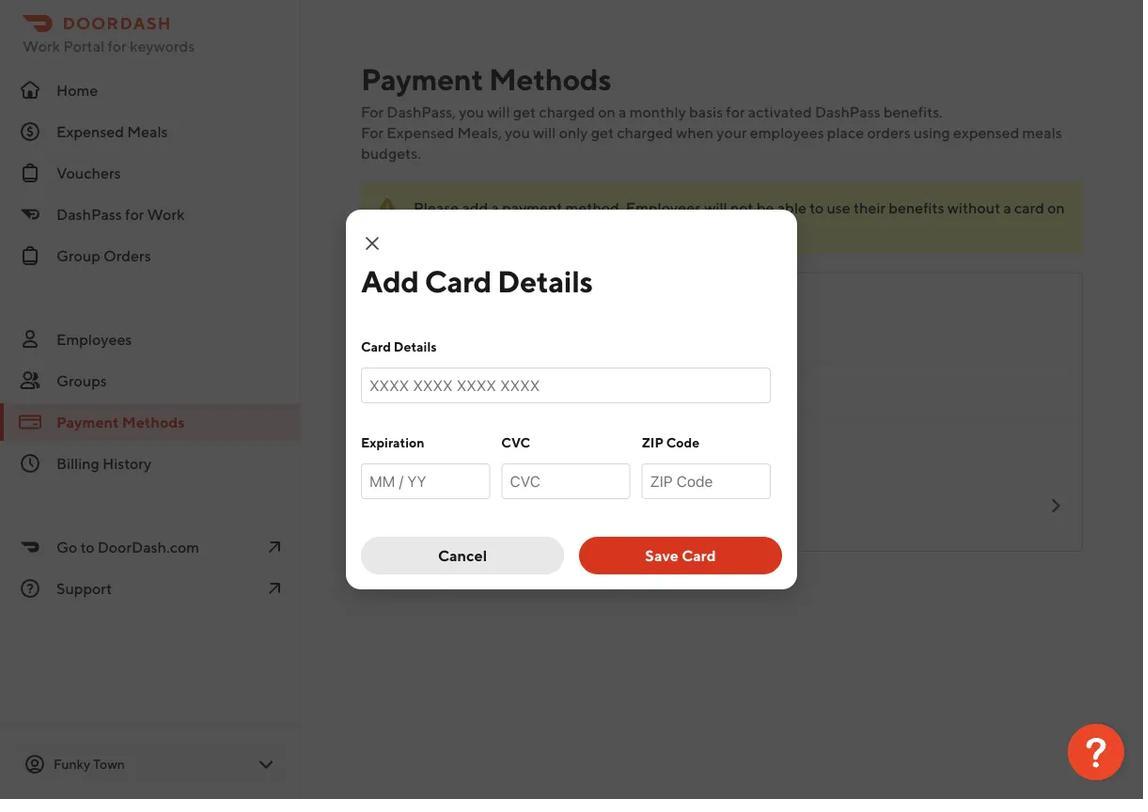 Task type: vqa. For each thing, say whether or not it's contained in the screenshot.
the Retail image
no



Task type: describe. For each thing, give the bounding box(es) containing it.
like
[[569, 572, 593, 590]]

basis
[[689, 103, 723, 121]]

cancel button
[[361, 537, 564, 574]]

portal
[[63, 37, 105, 55]]

when
[[676, 124, 714, 142]]

benefits.
[[884, 103, 943, 121]]

1 vertical spatial details
[[394, 339, 437, 354]]

0 horizontal spatial a
[[491, 199, 499, 217]]

contact
[[676, 572, 729, 590]]

without
[[948, 199, 1001, 217]]

method
[[483, 290, 531, 306]]

card right new
[[440, 440, 469, 455]]

card down current payment method
[[439, 321, 484, 345]]

new
[[409, 440, 437, 455]]

0 vertical spatial work
[[23, 37, 60, 55]]

billing history
[[56, 455, 151, 472]]

please
[[414, 199, 459, 217]]

support
[[56, 580, 112, 598]]

1 horizontal spatial you
[[459, 103, 484, 121]]

zip code
[[642, 435, 700, 450]]

doordash.com
[[97, 538, 199, 556]]

for inside "link"
[[125, 205, 144, 223]]

card up saved
[[361, 339, 391, 354]]

methods for payment methods
[[122, 413, 185, 431]]

add new card
[[381, 440, 469, 455]]

close add card details image
[[361, 232, 384, 255]]

on inside 'please add a payment method. employees will not be able to use their benefits without a card on file.'
[[1048, 199, 1065, 217]]

a inside payment methods for dashpass, you will get charged on a monthly basis for activated dashpass benefits. for expensed meals, you will only get charged when your employees place orders using expensed meals budgets.
[[619, 103, 627, 121]]

2 for from the top
[[361, 124, 384, 142]]

current
[[377, 290, 424, 306]]

payment methods for dashpass, you will get charged on a monthly basis for activated dashpass benefits. for expensed meals, you will only get charged when your employees place orders using expensed meals budgets.
[[361, 61, 1062, 162]]

save card button
[[579, 537, 782, 574]]

help,
[[639, 572, 673, 590]]

if
[[361, 572, 371, 590]]

orders
[[103, 247, 151, 265]]

0 vertical spatial credit
[[377, 321, 435, 345]]

please add a payment method. employees will not be able to use their benefits without a card on file.
[[414, 199, 1065, 237]]

dashpass inside "link"
[[56, 205, 122, 223]]

able
[[777, 199, 807, 217]]

expiration
[[361, 435, 425, 450]]

payment methods link
[[0, 403, 301, 441]]

employees inside 'please add a payment method. employees will not be able to use their benefits without a card on file.'
[[626, 199, 702, 217]]

history
[[103, 455, 151, 472]]

if you have questions or would like to get help, contact support.
[[361, 572, 788, 590]]

monthly
[[630, 103, 686, 121]]

1 vertical spatial credit
[[420, 382, 459, 398]]

keywords
[[130, 37, 195, 55]]

0 vertical spatial credit card
[[377, 321, 484, 345]]

2 vertical spatial get
[[613, 572, 636, 590]]

vouchers link
[[0, 154, 301, 192]]

add
[[462, 199, 488, 217]]

0 horizontal spatial will
[[487, 103, 510, 121]]

groups link
[[0, 362, 301, 400]]

work inside "link"
[[147, 205, 185, 223]]

expensed
[[953, 124, 1020, 142]]

0 horizontal spatial expensed
[[56, 123, 124, 141]]

would
[[524, 572, 566, 590]]

only
[[559, 124, 588, 142]]

card details
[[361, 339, 437, 354]]

0 horizontal spatial employees
[[56, 330, 132, 348]]

payment
[[502, 199, 563, 217]]

budgets.
[[361, 144, 421, 162]]

support.
[[732, 572, 788, 590]]

code
[[666, 435, 700, 450]]

method.
[[566, 199, 623, 217]]

expensed meals link
[[0, 113, 301, 150]]

meals
[[1023, 124, 1062, 142]]

add credit card image
[[1045, 495, 1067, 517]]

1 vertical spatial will
[[533, 124, 556, 142]]

saved
[[381, 382, 418, 398]]

questions
[[438, 572, 504, 590]]

payment methods
[[56, 413, 185, 431]]

1 horizontal spatial to
[[596, 572, 610, 590]]

2 horizontal spatial a
[[1004, 199, 1012, 217]]

billing
[[56, 455, 100, 472]]

1 for from the top
[[361, 103, 384, 121]]

none radio containing credit card
[[362, 476, 1082, 536]]

be
[[757, 199, 774, 217]]

add for add new card
[[381, 440, 406, 455]]

card inside button
[[682, 547, 716, 565]]



Task type: locate. For each thing, give the bounding box(es) containing it.
go to doordash.com link
[[0, 528, 301, 566]]

0 vertical spatial you
[[459, 103, 484, 121]]

card up add new card
[[461, 382, 491, 398]]

expensed meals
[[56, 123, 168, 141]]

methods inside payment methods for dashpass, you will get charged on a monthly basis for activated dashpass benefits. for expensed meals, you will only get charged when your employees place orders using expensed meals budgets.
[[489, 61, 611, 96]]

None radio
[[362, 476, 1082, 536]]

your
[[717, 124, 747, 142]]

1 vertical spatial dashpass
[[56, 205, 122, 223]]

1 horizontal spatial will
[[533, 124, 556, 142]]

dashpass down vouchers
[[56, 205, 122, 223]]

charged down monthly
[[617, 124, 673, 142]]

home link
[[0, 71, 301, 109]]

credit card inside radio
[[433, 497, 514, 515]]

card up contact
[[682, 547, 716, 565]]

add down the "close add card details" image
[[361, 263, 419, 299]]

add left new
[[381, 440, 406, 455]]

1 vertical spatial payment
[[427, 290, 480, 306]]

1 horizontal spatial on
[[1048, 199, 1065, 217]]

employees
[[626, 199, 702, 217], [56, 330, 132, 348]]

0 vertical spatial dashpass
[[815, 103, 881, 121]]

home
[[56, 81, 98, 99]]

to
[[810, 199, 824, 217], [80, 538, 94, 556], [596, 572, 610, 590]]

dashpass for work
[[56, 205, 185, 223]]

will
[[487, 103, 510, 121], [533, 124, 556, 142], [705, 199, 728, 217]]

dashpass,
[[387, 103, 456, 121]]

0 vertical spatial employees
[[626, 199, 702, 217]]

go
[[56, 538, 77, 556]]

for up your
[[726, 103, 745, 121]]

0 horizontal spatial details
[[394, 339, 437, 354]]

meals
[[127, 123, 168, 141]]

0 horizontal spatial dashpass
[[56, 205, 122, 223]]

you
[[459, 103, 484, 121], [505, 124, 530, 142], [374, 572, 399, 590]]

expensed inside payment methods for dashpass, you will get charged on a monthly basis for activated dashpass benefits. for expensed meals, you will only get charged when your employees place orders using expensed meals budgets.
[[387, 124, 454, 142]]

2 horizontal spatial to
[[810, 199, 824, 217]]

group
[[56, 247, 100, 265]]

billing history link
[[0, 445, 301, 482]]

a
[[619, 103, 627, 121], [491, 199, 499, 217], [1004, 199, 1012, 217]]

1 vertical spatial on
[[1048, 199, 1065, 217]]

on inside payment methods for dashpass, you will get charged on a monthly basis for activated dashpass benefits. for expensed meals, you will only get charged when your employees place orders using expensed meals budgets.
[[598, 103, 616, 121]]

a left card
[[1004, 199, 1012, 217]]

0 vertical spatial on
[[598, 103, 616, 121]]

2 vertical spatial to
[[596, 572, 610, 590]]

credit inside radio
[[433, 497, 477, 515]]

place
[[827, 124, 864, 142]]

use
[[827, 199, 851, 217]]

cancel
[[438, 547, 487, 565]]

0 vertical spatial for
[[361, 103, 384, 121]]

activated
[[748, 103, 812, 121]]

meals,
[[457, 124, 502, 142]]

payment up dashpass, at top left
[[361, 61, 483, 96]]

credit card image
[[388, 491, 418, 521]]

0 horizontal spatial you
[[374, 572, 399, 590]]

contact support. link
[[676, 572, 788, 590]]

for
[[361, 103, 384, 121], [361, 124, 384, 142]]

payment inside payment methods for dashpass, you will get charged on a monthly basis for activated dashpass benefits. for expensed meals, you will only get charged when your employees place orders using expensed meals budgets.
[[361, 61, 483, 96]]

expensed up vouchers
[[56, 123, 124, 141]]

have
[[402, 572, 435, 590]]

2 vertical spatial credit
[[433, 497, 477, 515]]

1 horizontal spatial expensed
[[387, 124, 454, 142]]

2 vertical spatial payment
[[56, 413, 119, 431]]

or
[[507, 572, 521, 590]]

will inside 'please add a payment method. employees will not be able to use their benefits without a card on file.'
[[705, 199, 728, 217]]

employees link
[[0, 321, 301, 358]]

for right portal
[[108, 37, 127, 55]]

dashpass inside payment methods for dashpass, you will get charged on a monthly basis for activated dashpass benefits. for expensed meals, you will only get charged when your employees place orders using expensed meals budgets.
[[815, 103, 881, 121]]

0 horizontal spatial to
[[80, 538, 94, 556]]

to inside 'please add a payment method. employees will not be able to use their benefits without a card on file.'
[[810, 199, 824, 217]]

1 vertical spatial credit card
[[433, 497, 514, 515]]

expensed
[[56, 123, 124, 141], [387, 124, 454, 142]]

employees up groups
[[56, 330, 132, 348]]

charged up only
[[539, 103, 595, 121]]

methods up billing history link
[[122, 413, 185, 431]]

you right if in the bottom of the page
[[374, 572, 399, 590]]

credit card up the cancel button
[[433, 497, 514, 515]]

1 horizontal spatial a
[[619, 103, 627, 121]]

a left monthly
[[619, 103, 627, 121]]

1 vertical spatial for
[[726, 103, 745, 121]]

a right add
[[491, 199, 499, 217]]

will up meals, on the top of page
[[487, 103, 510, 121]]

to left "use"
[[810, 199, 824, 217]]

group orders
[[56, 247, 151, 265]]

dashpass
[[815, 103, 881, 121], [56, 205, 122, 223]]

group orders link
[[0, 237, 301, 275]]

2 horizontal spatial will
[[705, 199, 728, 217]]

not
[[731, 199, 754, 217]]

0 vertical spatial will
[[487, 103, 510, 121]]

add for add card details
[[361, 263, 419, 299]]

1 vertical spatial charged
[[617, 124, 673, 142]]

details
[[497, 263, 593, 299], [394, 339, 437, 354]]

payment right current
[[427, 290, 480, 306]]

cvc
[[501, 435, 530, 450]]

groups
[[56, 372, 107, 390]]

0 vertical spatial methods
[[489, 61, 611, 96]]

methods for payment methods for dashpass, you will get charged on a monthly basis for activated dashpass benefits. for expensed meals, you will only get charged when your employees place orders using expensed meals budgets.
[[489, 61, 611, 96]]

credit right saved
[[420, 382, 459, 398]]

credit down current
[[377, 321, 435, 345]]

0 vertical spatial add
[[361, 263, 419, 299]]

expensed down dashpass, at top left
[[387, 124, 454, 142]]

work left portal
[[23, 37, 60, 55]]

on right card
[[1048, 199, 1065, 217]]

you up meals, on the top of page
[[459, 103, 484, 121]]

work portal for keywords
[[23, 37, 195, 55]]

1 vertical spatial get
[[591, 124, 614, 142]]

will left only
[[533, 124, 556, 142]]

card up the cancel button
[[480, 497, 514, 515]]

1 vertical spatial work
[[147, 205, 185, 223]]

using
[[914, 124, 950, 142]]

work down vouchers "link"
[[147, 205, 185, 223]]

zip
[[642, 435, 664, 450]]

0 horizontal spatial methods
[[122, 413, 185, 431]]

0 vertical spatial details
[[497, 263, 593, 299]]

will left not
[[705, 199, 728, 217]]

save
[[645, 547, 679, 565]]

get
[[513, 103, 536, 121], [591, 124, 614, 142], [613, 572, 636, 590]]

details up saved
[[394, 339, 437, 354]]

card
[[425, 263, 492, 299], [439, 321, 484, 345], [361, 339, 391, 354], [461, 382, 491, 398], [440, 440, 469, 455], [480, 497, 514, 515], [682, 547, 716, 565]]

save card
[[645, 547, 716, 565]]

0 horizontal spatial on
[[598, 103, 616, 121]]

go to doordash.com
[[56, 538, 199, 556]]

work
[[23, 37, 60, 55], [147, 205, 185, 223]]

1 vertical spatial for
[[361, 124, 384, 142]]

0 vertical spatial payment
[[361, 61, 483, 96]]

credit card
[[377, 321, 484, 345], [433, 497, 514, 515]]

1 vertical spatial employees
[[56, 330, 132, 348]]

1 horizontal spatial work
[[147, 205, 185, 223]]

0 vertical spatial for
[[108, 37, 127, 55]]

benefits
[[889, 199, 945, 217]]

methods inside payment methods link
[[122, 413, 185, 431]]

0 vertical spatial charged
[[539, 103, 595, 121]]

you right meals, on the top of page
[[505, 124, 530, 142]]

1 vertical spatial methods
[[122, 413, 185, 431]]

dashpass for work link
[[0, 196, 301, 233]]

on
[[598, 103, 616, 121], [1048, 199, 1065, 217]]

1 horizontal spatial charged
[[617, 124, 673, 142]]

1 vertical spatial to
[[80, 538, 94, 556]]

payment
[[361, 61, 483, 96], [427, 290, 480, 306], [56, 413, 119, 431]]

2 vertical spatial will
[[705, 199, 728, 217]]

payment down groups
[[56, 413, 119, 431]]

2 horizontal spatial you
[[505, 124, 530, 142]]

employees
[[750, 124, 824, 142]]

methods up only
[[489, 61, 611, 96]]

support link
[[0, 570, 301, 607]]

add card details
[[361, 263, 593, 299]]

vouchers
[[56, 164, 121, 182]]

card
[[1015, 199, 1045, 217]]

0 vertical spatial to
[[810, 199, 824, 217]]

dashpass up 'place'
[[815, 103, 881, 121]]

2 vertical spatial for
[[125, 205, 144, 223]]

to right the like
[[596, 572, 610, 590]]

methods
[[489, 61, 611, 96], [122, 413, 185, 431]]

current payment method
[[377, 290, 531, 306]]

employees right method.
[[626, 199, 702, 217]]

1 vertical spatial add
[[381, 440, 406, 455]]

credit up cancel
[[433, 497, 477, 515]]

payment for payment methods for dashpass, you will get charged on a monthly basis for activated dashpass benefits. for expensed meals, you will only get charged when your employees place orders using expensed meals budgets.
[[361, 61, 483, 96]]

to right go
[[80, 538, 94, 556]]

for up orders
[[125, 205, 144, 223]]

details down payment
[[497, 263, 593, 299]]

their
[[854, 199, 886, 217]]

on left monthly
[[598, 103, 616, 121]]

saved credit card
[[381, 382, 491, 398]]

1 horizontal spatial employees
[[626, 199, 702, 217]]

credit card down current payment method
[[377, 321, 484, 345]]

0 horizontal spatial charged
[[539, 103, 595, 121]]

0 vertical spatial get
[[513, 103, 536, 121]]

2 vertical spatial you
[[374, 572, 399, 590]]

1 horizontal spatial methods
[[489, 61, 611, 96]]

payment for payment methods
[[56, 413, 119, 431]]

open resource center image
[[1068, 724, 1125, 780]]

add
[[361, 263, 419, 299], [381, 440, 406, 455]]

orders
[[867, 124, 911, 142]]

0 horizontal spatial work
[[23, 37, 60, 55]]

card right current
[[425, 263, 492, 299]]

credit
[[377, 321, 435, 345], [420, 382, 459, 398], [433, 497, 477, 515]]

file.
[[414, 220, 438, 237]]

1 horizontal spatial dashpass
[[815, 103, 881, 121]]

1 vertical spatial you
[[505, 124, 530, 142]]

for inside payment methods for dashpass, you will get charged on a monthly basis for activated dashpass benefits. for expensed meals, you will only get charged when your employees place orders using expensed meals budgets.
[[726, 103, 745, 121]]

1 horizontal spatial details
[[497, 263, 593, 299]]



